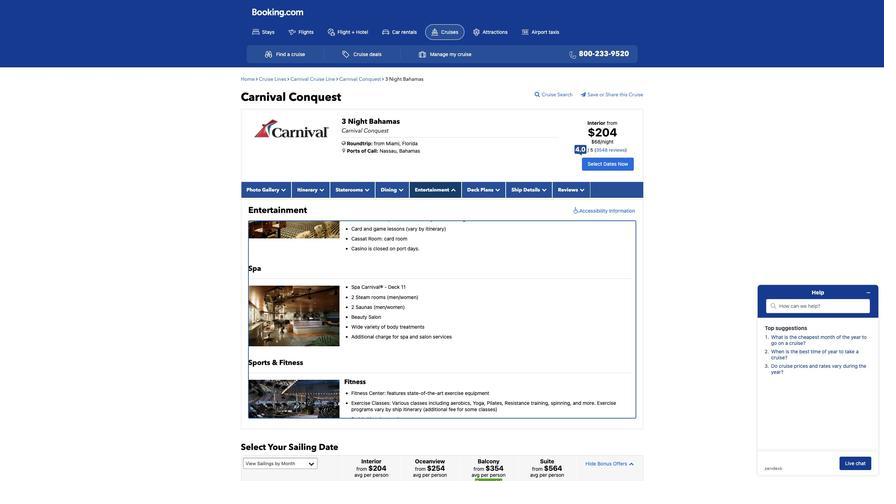 Task type: vqa. For each thing, say whether or not it's contained in the screenshot.
anchor
no



Task type: locate. For each thing, give the bounding box(es) containing it.
/ up 4.0 / 5 ( 3548 reviews )
[[601, 139, 603, 145]]

booking.com home image
[[252, 8, 303, 18]]

2 steam rooms (men/women)
[[352, 294, 419, 301]]

lessons
[[388, 226, 405, 232]]

5 chevron down image from the left
[[541, 187, 547, 192]]

3 avg from the left
[[472, 473, 480, 479]]

chevron down image inside reviews "dropdown button"
[[579, 187, 585, 192]]

from for roundtrip: from miami, florida
[[374, 140, 385, 146]]

1 vertical spatial fitness
[[345, 378, 366, 387]]

hide bonus offers link
[[579, 458, 642, 470]]

additional
[[352, 334, 374, 340]]

3 for 3 night bahamas
[[385, 76, 388, 83]]

chevron down image for staterooms
[[363, 187, 370, 192]]

interior
[[362, 459, 382, 465]]

select for select your sailing date
[[241, 442, 266, 454]]

1 vertical spatial bahamas
[[369, 117, 400, 126]]

carnival cruise line image
[[254, 119, 330, 138]]

carnival
[[291, 76, 309, 83], [340, 76, 358, 83], [241, 90, 286, 105], [342, 127, 363, 135]]

1 vertical spatial $204
[[369, 465, 387, 473]]

3 up the globe 'image'
[[342, 117, 347, 126]]

call:
[[368, 148, 379, 154]]

1 vertical spatial &
[[272, 359, 278, 368]]

room:
[[369, 236, 383, 242]]

0 vertical spatial 2
[[352, 294, 355, 301]]

conquest down the carnival cruise line
[[289, 90, 341, 105]]

days.
[[408, 246, 420, 252]]

month
[[282, 461, 295, 467]]

chevron up image
[[450, 187, 456, 192]]

deck left the plans
[[468, 187, 480, 193]]

1 chevron down image from the left
[[280, 187, 286, 192]]

1 vertical spatial entertainment
[[249, 205, 307, 216]]

person for $254
[[432, 473, 447, 479]]

1 horizontal spatial cruise
[[458, 51, 472, 57]]

233-
[[595, 49, 611, 59]]

3 for 3 night bahamas carnival conquest
[[342, 117, 347, 126]]

-
[[385, 285, 387, 291]]

2 per from the left
[[423, 473, 430, 479]]

rentals
[[402, 29, 417, 35]]

(men/women) down 11
[[387, 294, 419, 301]]

cruise inside find a cruise link
[[292, 51, 305, 57]]

game
[[374, 226, 386, 232]]

hide bonus offers
[[586, 461, 628, 467]]

cruise
[[354, 51, 368, 57], [259, 76, 274, 83], [310, 76, 325, 83], [542, 91, 557, 98], [629, 91, 644, 98]]

select for select          dates now
[[588, 161, 603, 167]]

deck plans
[[468, 187, 494, 193]]

search image
[[535, 91, 542, 97]]

avg down the interior
[[355, 473, 363, 479]]

of left 'body'
[[381, 324, 386, 330]]

lines
[[275, 76, 286, 83]]

(
[[595, 147, 597, 153]]

cruise inside "travel menu" navigation
[[354, 51, 368, 57]]

cruise left line on the left
[[310, 76, 325, 83]]

steam
[[356, 294, 370, 301]]

0 vertical spatial deck
[[468, 187, 480, 193]]

by right (vary
[[419, 226, 425, 232]]

select up view
[[241, 442, 266, 454]]

per down the interior
[[364, 473, 372, 479]]

1 horizontal spatial /
[[601, 139, 603, 145]]

$204 for interior from $204 avg per person
[[369, 465, 387, 473]]

2 vertical spatial fitness
[[352, 391, 368, 397]]

per inside suite from $564 avg per person
[[540, 473, 548, 479]]

2 horizontal spatial angle right image
[[382, 76, 384, 81]]

sailing
[[289, 442, 317, 454]]

cruise left lines
[[259, 76, 274, 83]]

0 horizontal spatial select
[[241, 442, 266, 454]]

2 vertical spatial conquest
[[364, 127, 389, 135]]

bahamas
[[403, 76, 424, 83], [369, 117, 400, 126], [400, 148, 421, 154]]

2 2 from the top
[[352, 304, 355, 310]]

0 vertical spatial for
[[393, 334, 399, 340]]

1 horizontal spatial by
[[386, 407, 391, 413]]

flight + hotel link
[[322, 25, 374, 39]]

1 vertical spatial /
[[588, 147, 590, 153]]

entertainment up currencies accepted: u.s. currency and sail & sign® accounts
[[415, 187, 450, 193]]

0 vertical spatial bahamas
[[403, 76, 424, 83]]

bahamas inside 3 night bahamas carnival conquest
[[369, 117, 400, 126]]

carnival cruise line link
[[291, 76, 335, 83]]

cruise deals
[[354, 51, 382, 57]]

avg down oceanview
[[413, 473, 421, 479]]

4 chevron down image from the left
[[397, 187, 404, 192]]

avg inside oceanview from $254 avg per person
[[413, 473, 421, 479]]

person inside the 'balcony from $354 avg per person'
[[490, 473, 506, 479]]

cruise left deals at top left
[[354, 51, 368, 57]]

accessibility information link
[[572, 208, 636, 215]]

card
[[384, 236, 395, 242]]

by left month on the bottom left
[[275, 461, 280, 467]]

chevron down image left the itinerary
[[280, 187, 286, 192]]

select inside select          dates now link
[[588, 161, 603, 167]]

1 vertical spatial deck
[[389, 285, 400, 291]]

avg for $564
[[531, 473, 539, 479]]

chevron down image up the u.s.
[[397, 187, 404, 192]]

chevron down image inside itinerary "dropdown button"
[[318, 187, 325, 192]]

conquest inside 3 night bahamas carnival conquest
[[364, 127, 389, 135]]

1 vertical spatial night
[[348, 117, 368, 126]]

angle right image right line on the left
[[337, 76, 338, 81]]

(men/women) down 2 steam rooms (men/women)
[[374, 304, 405, 310]]

itinerary)
[[426, 226, 447, 232]]

from for balcony from $354 avg per person
[[474, 467, 485, 473]]

from right the interior
[[607, 120, 618, 126]]

0 horizontal spatial of
[[362, 148, 367, 154]]

angle right image right home link
[[256, 76, 258, 81]]

bahamas for 3 night bahamas carnival conquest
[[369, 117, 400, 126]]

some
[[465, 407, 478, 413]]

0 vertical spatial 3
[[385, 76, 388, 83]]

person inside suite from $564 avg per person
[[549, 473, 565, 479]]

night right the carnival conquest link
[[390, 76, 402, 83]]

cruise
[[292, 51, 305, 57], [458, 51, 472, 57]]

from inside the 'balcony from $354 avg per person'
[[474, 467, 485, 473]]

person down the interior
[[373, 473, 389, 479]]

art
[[438, 391, 444, 397]]

1 vertical spatial by
[[386, 407, 391, 413]]

1 angle right image from the left
[[256, 76, 258, 81]]

2 left saunas
[[352, 304, 355, 310]]

carnival conquest down angle right image
[[241, 90, 341, 105]]

$204 for interior from $204 $68 / night
[[588, 126, 618, 139]]

attractions link
[[468, 25, 514, 39]]

3 person from the left
[[490, 473, 506, 479]]

from up ports of call: nassau, bahamas
[[374, 140, 385, 146]]

of down roundtrip:
[[362, 148, 367, 154]]

1 cruise from the left
[[292, 51, 305, 57]]

2 chevron down image from the left
[[318, 187, 325, 192]]

cruise right a
[[292, 51, 305, 57]]

1 per from the left
[[364, 473, 372, 479]]

6 chevron down image from the left
[[579, 187, 585, 192]]

wide
[[352, 324, 363, 330]]

0 horizontal spatial exercise
[[352, 401, 371, 407]]

conquest up roundtrip: from miami, florida
[[364, 127, 389, 135]]

suite
[[541, 459, 555, 465]]

entertainment
[[415, 187, 450, 193], [249, 205, 307, 216]]

chevron down image
[[280, 187, 286, 192], [318, 187, 325, 192], [363, 187, 370, 192], [397, 187, 404, 192], [541, 187, 547, 192], [579, 187, 585, 192]]

0 horizontal spatial spa
[[249, 264, 261, 274]]

and left 'more.'
[[573, 401, 582, 407]]

angle right image for carnival conquest
[[382, 76, 384, 81]]

spa for spa
[[249, 264, 261, 274]]

carnival conquest main content
[[238, 71, 647, 482]]

of
[[362, 148, 367, 154], [381, 324, 386, 330]]

chevron down image for photo gallery
[[280, 187, 286, 192]]

4 person from the left
[[549, 473, 565, 479]]

chevron down image inside ship details dropdown button
[[541, 187, 547, 192]]

center:
[[369, 391, 386, 397]]

chevron down image left staterooms
[[318, 187, 325, 192]]

chevron down image up the wheelchair icon in the right top of the page
[[579, 187, 585, 192]]

balcony
[[478, 459, 500, 465]]

room
[[396, 236, 408, 242]]

1 vertical spatial spa
[[352, 285, 360, 291]]

cruise for cruise search
[[542, 91, 557, 98]]

& right sports
[[272, 359, 278, 368]]

800-
[[579, 49, 595, 59]]

0 horizontal spatial for
[[393, 334, 399, 340]]

person up recommended image
[[490, 473, 506, 479]]

3 right the carnival conquest link
[[385, 76, 388, 83]]

3 per from the left
[[481, 473, 489, 479]]

for down aerobics,
[[458, 407, 464, 413]]

night up roundtrip:
[[348, 117, 368, 126]]

avg
[[355, 473, 363, 479], [413, 473, 421, 479], [472, 473, 480, 479], [531, 473, 539, 479]]

1 vertical spatial select
[[241, 442, 266, 454]]

exercise up programs
[[352, 401, 371, 407]]

2 left steam
[[352, 294, 355, 301]]

exercise
[[352, 401, 371, 407], [598, 401, 617, 407]]

staterooms
[[336, 187, 363, 193]]

carnival up roundtrip:
[[342, 127, 363, 135]]

3548 reviews link
[[597, 147, 626, 153]]

0 horizontal spatial by
[[275, 461, 280, 467]]

0 vertical spatial $204
[[588, 126, 618, 139]]

1 horizontal spatial select
[[588, 161, 603, 167]]

exercise
[[445, 391, 464, 397]]

sail
[[445, 216, 453, 222]]

treatments
[[400, 324, 425, 330]]

carnival cruise line
[[291, 76, 335, 83]]

0 vertical spatial select
[[588, 161, 603, 167]]

cruise right my in the top of the page
[[458, 51, 472, 57]]

chevron down image inside photo gallery dropdown button
[[280, 187, 286, 192]]

0 vertical spatial entertainment
[[415, 187, 450, 193]]

1 vertical spatial 3
[[342, 117, 347, 126]]

person inside oceanview from $254 avg per person
[[432, 473, 447, 479]]

1 vertical spatial 2
[[352, 304, 355, 310]]

itinerary button
[[292, 182, 330, 198]]

chevron down image inside dining "dropdown button"
[[397, 187, 404, 192]]

1 horizontal spatial for
[[458, 407, 464, 413]]

dining
[[381, 187, 397, 193]]

deck plans button
[[462, 182, 506, 198]]

2 avg from the left
[[413, 473, 421, 479]]

cruise for cruise deals
[[354, 51, 368, 57]]

0 horizontal spatial entertainment
[[249, 205, 307, 216]]

cruise left search
[[542, 91, 557, 98]]

for left spa at the left of page
[[393, 334, 399, 340]]

1 2 from the top
[[352, 294, 355, 301]]

fitness
[[280, 359, 303, 368], [345, 378, 366, 387], [352, 391, 368, 397]]

1 person from the left
[[373, 473, 389, 479]]

avg up recommended image
[[472, 473, 480, 479]]

various
[[392, 401, 409, 407]]

0 horizontal spatial $204
[[369, 465, 387, 473]]

chevron down image inside the staterooms dropdown button
[[363, 187, 370, 192]]

0 vertical spatial /
[[601, 139, 603, 145]]

carnival conquest down cruise deals link
[[340, 76, 381, 83]]

chevron down image
[[494, 187, 501, 192]]

sports
[[249, 359, 270, 368]]

from inside oceanview from $254 avg per person
[[415, 467, 426, 473]]

1 horizontal spatial exercise
[[598, 401, 617, 407]]

angle right image left 3 night bahamas at the top
[[382, 76, 384, 81]]

2 cruise from the left
[[458, 51, 472, 57]]

from down oceanview
[[415, 467, 426, 473]]

per
[[364, 473, 372, 479], [423, 473, 430, 479], [481, 473, 489, 479], [540, 473, 548, 479]]

chevron down image left dining
[[363, 187, 370, 192]]

1 horizontal spatial $204
[[588, 126, 618, 139]]

3 angle right image from the left
[[382, 76, 384, 81]]

from inside suite from $564 avg per person
[[533, 467, 543, 473]]

by
[[419, 226, 425, 232], [386, 407, 391, 413], [275, 461, 280, 467]]

conquest down 'cruise deals' on the top
[[359, 76, 381, 83]]

1 horizontal spatial spa
[[352, 285, 360, 291]]

0 horizontal spatial 3
[[342, 117, 347, 126]]

currency
[[413, 216, 433, 222]]

and down currencies
[[364, 226, 372, 232]]

1 horizontal spatial angle right image
[[337, 76, 338, 81]]

avg left $564
[[531, 473, 539, 479]]

entertainment down gallery
[[249, 205, 307, 216]]

1 horizontal spatial entertainment
[[415, 187, 450, 193]]

exercise right 'more.'
[[598, 401, 617, 407]]

per down suite
[[540, 473, 548, 479]]

/ left 5
[[588, 147, 590, 153]]

0 horizontal spatial night
[[348, 117, 368, 126]]

3 chevron down image from the left
[[363, 187, 370, 192]]

$354
[[486, 465, 504, 473]]

including
[[429, 401, 450, 407]]

chevron down image left reviews
[[541, 187, 547, 192]]

reviews
[[559, 187, 579, 193]]

deck right "-"
[[389, 285, 400, 291]]

car rentals
[[392, 29, 417, 35]]

0 vertical spatial carnival conquest
[[340, 76, 381, 83]]

angle right image
[[256, 76, 258, 81], [337, 76, 338, 81], [382, 76, 384, 81]]

for
[[393, 334, 399, 340], [458, 407, 464, 413]]

by left ship
[[386, 407, 391, 413]]

from down suite
[[533, 467, 543, 473]]

from inside interior from $204 avg per person
[[357, 467, 367, 473]]

per inside interior from $204 avg per person
[[364, 473, 372, 479]]

2 angle right image from the left
[[337, 76, 338, 81]]

2 for 2 saunas (men/women)
[[352, 304, 355, 310]]

3 inside 3 night bahamas carnival conquest
[[342, 117, 347, 126]]

from for suite from $564 avg per person
[[533, 467, 543, 473]]

additional charge for spa and salon services
[[352, 334, 452, 340]]

avg inside the 'balcony from $354 avg per person'
[[472, 473, 480, 479]]

1 avg from the left
[[355, 473, 363, 479]]

$204 inside interior from $204 avg per person
[[369, 465, 387, 473]]

person inside interior from $204 avg per person
[[373, 473, 389, 479]]

0 horizontal spatial cruise
[[292, 51, 305, 57]]

0 horizontal spatial angle right image
[[256, 76, 258, 81]]

1 horizontal spatial of
[[381, 324, 386, 330]]

person down suite
[[549, 473, 565, 479]]

avg inside interior from $204 avg per person
[[355, 473, 363, 479]]

from inside interior from $204 $68 / night
[[607, 120, 618, 126]]

0 vertical spatial by
[[419, 226, 425, 232]]

1 horizontal spatial 3
[[385, 76, 388, 83]]

1 horizontal spatial &
[[454, 216, 458, 222]]

carnival right line on the left
[[340, 76, 358, 83]]

0 vertical spatial night
[[390, 76, 402, 83]]

1 horizontal spatial night
[[390, 76, 402, 83]]

$68
[[592, 139, 601, 145]]

offers
[[614, 461, 628, 467]]

4 per from the left
[[540, 473, 548, 479]]

800-233-9520
[[579, 49, 630, 59]]

select down ( on the right
[[588, 161, 603, 167]]

hide
[[586, 461, 597, 467]]

avg inside suite from $564 avg per person
[[531, 473, 539, 479]]

0 horizontal spatial /
[[588, 147, 590, 153]]

per down oceanview
[[423, 473, 430, 479]]

roundtrip: from miami, florida
[[347, 140, 418, 146]]

cruise inside manage my cruise dropdown button
[[458, 51, 472, 57]]

and inside exercise classes: various classes including aerobics, yoga, pilates, resistance training, spinning, and more. exercise programs vary by ship itinerary (additional fee for some classes)
[[573, 401, 582, 407]]

angle right image
[[288, 76, 289, 81]]

4 avg from the left
[[531, 473, 539, 479]]

staterooms button
[[330, 182, 376, 198]]

from down the interior
[[357, 467, 367, 473]]

1 vertical spatial (men/women)
[[374, 304, 405, 310]]

carnival inside 3 night bahamas carnival conquest
[[342, 127, 363, 135]]

2 person from the left
[[432, 473, 447, 479]]

fitness for fitness center: features state-of-the-art exercise equipment
[[352, 391, 368, 397]]

cruise right the this
[[629, 91, 644, 98]]

chevron down image for ship details
[[541, 187, 547, 192]]

dates
[[604, 161, 617, 167]]

night for 3 night bahamas
[[390, 76, 402, 83]]

find a cruise
[[276, 51, 305, 57]]

& right sail
[[454, 216, 458, 222]]

$204 inside interior from $204 $68 / night
[[588, 126, 618, 139]]

per inside the 'balcony from $354 avg per person'
[[481, 473, 489, 479]]

ship
[[393, 407, 402, 413]]

select your sailing date
[[241, 442, 339, 454]]

attractions
[[483, 29, 508, 35]]

0 vertical spatial spa
[[249, 264, 261, 274]]

1 horizontal spatial deck
[[468, 187, 480, 193]]

per inside oceanview from $254 avg per person
[[423, 473, 430, 479]]

1 vertical spatial for
[[458, 407, 464, 413]]

padded
[[352, 417, 369, 423]]

(men/women)
[[387, 294, 419, 301], [374, 304, 405, 310]]

and left sail
[[435, 216, 443, 222]]

car rentals link
[[377, 25, 423, 39]]

interior
[[588, 120, 606, 126]]

deck inside dropdown button
[[468, 187, 480, 193]]

from down "balcony"
[[474, 467, 485, 473]]

per up recommended image
[[481, 473, 489, 479]]

per for $564
[[540, 473, 548, 479]]

angle right image for home
[[256, 76, 258, 81]]

map marker image
[[343, 148, 346, 153]]

night
[[390, 76, 402, 83], [348, 117, 368, 126]]

person down oceanview
[[432, 473, 447, 479]]

paper plane image
[[582, 92, 588, 97]]

photo gallery
[[247, 187, 280, 193]]

night inside 3 night bahamas carnival conquest
[[348, 117, 368, 126]]

night for 3 night bahamas carnival conquest
[[348, 117, 368, 126]]

or
[[600, 91, 605, 98]]

fitness center: features state-of-the-art exercise equipment
[[352, 391, 490, 397]]

fitness for fitness
[[345, 378, 366, 387]]



Task type: describe. For each thing, give the bounding box(es) containing it.
features
[[387, 391, 406, 397]]

2 horizontal spatial by
[[419, 226, 425, 232]]

save or share this cruise
[[588, 91, 644, 98]]

avg for $354
[[472, 473, 480, 479]]

view sailings by month
[[246, 461, 295, 467]]

person for $204
[[373, 473, 389, 479]]

share
[[606, 91, 619, 98]]

spa carnival® - deck 11
[[352, 285, 406, 291]]

ports of call: nassau, bahamas
[[347, 148, 421, 154]]

carnival right angle right image
[[291, 76, 309, 83]]

services
[[433, 334, 452, 340]]

bonus
[[598, 461, 612, 467]]

1 vertical spatial of
[[381, 324, 386, 330]]

more.
[[583, 401, 596, 407]]

taxis
[[549, 29, 560, 35]]

casino
[[352, 246, 367, 252]]

padded jogging track
[[352, 417, 400, 423]]

0 vertical spatial &
[[454, 216, 458, 222]]

is
[[369, 246, 372, 252]]

spinning,
[[551, 401, 572, 407]]

3 night bahamas
[[385, 76, 424, 83]]

cruises
[[442, 29, 459, 35]]

person for $354
[[490, 473, 506, 479]]

charge
[[376, 334, 392, 340]]

carnival down "cruise lines" link
[[241, 90, 286, 105]]

jogging
[[370, 417, 387, 423]]

interior from $204 avg per person
[[355, 459, 389, 479]]

chevron up image
[[628, 462, 635, 467]]

chevron down image for itinerary
[[318, 187, 325, 192]]

0 horizontal spatial &
[[272, 359, 278, 368]]

this
[[620, 91, 628, 98]]

per for $354
[[481, 473, 489, 479]]

stays link
[[247, 25, 280, 39]]

beauty
[[352, 314, 368, 320]]

from for interior from $204 $68 / night
[[607, 120, 618, 126]]

/ inside 4.0 / 5 ( 3548 reviews )
[[588, 147, 590, 153]]

night
[[603, 139, 614, 145]]

recommended image
[[475, 479, 503, 482]]

port
[[397, 246, 407, 252]]

exercise classes: various classes including aerobics, yoga, pilates, resistance training, spinning, and more. exercise programs vary by ship itinerary (additional fee for some classes)
[[352, 401, 617, 413]]

avg for $254
[[413, 473, 421, 479]]

oceanview
[[415, 459, 445, 465]]

4.0
[[576, 146, 586, 153]]

search
[[558, 91, 573, 98]]

travel menu navigation
[[247, 45, 638, 63]]

car
[[392, 29, 400, 35]]

save
[[588, 91, 599, 98]]

a
[[288, 51, 290, 57]]

800-233-9520 link
[[567, 49, 630, 59]]

now
[[619, 161, 629, 167]]

vary
[[375, 407, 385, 413]]

nassau,
[[380, 148, 398, 154]]

cruise for find a cruise
[[292, 51, 305, 57]]

0 vertical spatial fitness
[[280, 359, 303, 368]]

information
[[610, 208, 636, 214]]

home link
[[241, 76, 255, 83]]

manage my cruise
[[430, 51, 472, 57]]

(additional
[[424, 407, 448, 413]]

sign®
[[459, 216, 472, 222]]

interior from $204 $68 / night
[[588, 120, 618, 145]]

pilates,
[[487, 401, 504, 407]]

resistance
[[505, 401, 530, 407]]

11
[[402, 285, 406, 291]]

saunas
[[356, 304, 373, 310]]

2 vertical spatial by
[[275, 461, 280, 467]]

per for $254
[[423, 473, 430, 479]]

the-
[[428, 391, 438, 397]]

find
[[276, 51, 286, 57]]

0 vertical spatial (men/women)
[[387, 294, 419, 301]]

chevron down image for dining
[[397, 187, 404, 192]]

sailings
[[257, 461, 274, 467]]

carnival®
[[362, 285, 384, 291]]

hotel
[[356, 29, 369, 35]]

select          dates now link
[[583, 158, 634, 171]]

florida
[[403, 140, 418, 146]]

salon
[[420, 334, 432, 340]]

by inside exercise classes: various classes including aerobics, yoga, pilates, resistance training, spinning, and more. exercise programs vary by ship itinerary (additional fee for some classes)
[[386, 407, 391, 413]]

bahamas for 3 night bahamas
[[403, 76, 424, 83]]

cruise for manage my cruise
[[458, 51, 472, 57]]

wheelchair image
[[572, 208, 580, 215]]

cruise for cruise lines
[[259, 76, 274, 83]]

2 exercise from the left
[[598, 401, 617, 407]]

yoga,
[[473, 401, 486, 407]]

0 horizontal spatial deck
[[389, 285, 400, 291]]

of-
[[421, 391, 428, 397]]

$254
[[427, 465, 445, 473]]

cruise deals link
[[335, 47, 390, 61]]

airport
[[532, 29, 548, 35]]

0 vertical spatial conquest
[[359, 76, 381, 83]]

1 vertical spatial carnival conquest
[[241, 90, 341, 105]]

from for interior from $204 avg per person
[[357, 467, 367, 473]]

my
[[450, 51, 457, 57]]

save or share this cruise link
[[582, 91, 644, 98]]

chevron down image for reviews
[[579, 187, 585, 192]]

manage my cruise button
[[412, 47, 480, 61]]

photo gallery button
[[241, 182, 292, 198]]

u.s.
[[402, 216, 411, 222]]

1 vertical spatial conquest
[[289, 90, 341, 105]]

and right spa at the left of page
[[410, 334, 419, 340]]

spa for spa carnival® - deck 11
[[352, 285, 360, 291]]

3548
[[597, 147, 608, 153]]

accessibility
[[580, 208, 608, 214]]

on
[[390, 246, 396, 252]]

entertainment button
[[410, 182, 462, 198]]

/ inside interior from $204 $68 / night
[[601, 139, 603, 145]]

classes:
[[372, 401, 391, 407]]

person for $564
[[549, 473, 565, 479]]

for inside exercise classes: various classes including aerobics, yoga, pilates, resistance training, spinning, and more. exercise programs vary by ship itinerary (additional fee for some classes)
[[458, 407, 464, 413]]

your
[[268, 442, 287, 454]]

roundtrip:
[[347, 140, 373, 146]]

closed
[[374, 246, 389, 252]]

angle right image for carnival cruise line
[[337, 76, 338, 81]]

rooms
[[372, 294, 386, 301]]

1 exercise from the left
[[352, 401, 371, 407]]

plans
[[481, 187, 494, 193]]

itinerary
[[298, 187, 318, 193]]

training,
[[531, 401, 550, 407]]

2 for 2 steam rooms (men/women)
[[352, 294, 355, 301]]

ship details
[[512, 187, 541, 193]]

avg for $204
[[355, 473, 363, 479]]

$564
[[545, 465, 563, 473]]

entertainment inside dropdown button
[[415, 187, 450, 193]]

globe image
[[342, 141, 346, 146]]

spa
[[401, 334, 409, 340]]

0 vertical spatial of
[[362, 148, 367, 154]]

per for $204
[[364, 473, 372, 479]]

+
[[352, 29, 355, 35]]

view sailings by month link
[[243, 458, 318, 470]]

from for oceanview from $254 avg per person
[[415, 467, 426, 473]]

carnival conquest link
[[340, 76, 382, 83]]

reviews
[[610, 147, 626, 153]]

wide variety of body treatments
[[352, 324, 425, 330]]

card
[[352, 226, 363, 232]]

2 vertical spatial bahamas
[[400, 148, 421, 154]]

find a cruise link
[[257, 47, 313, 61]]



